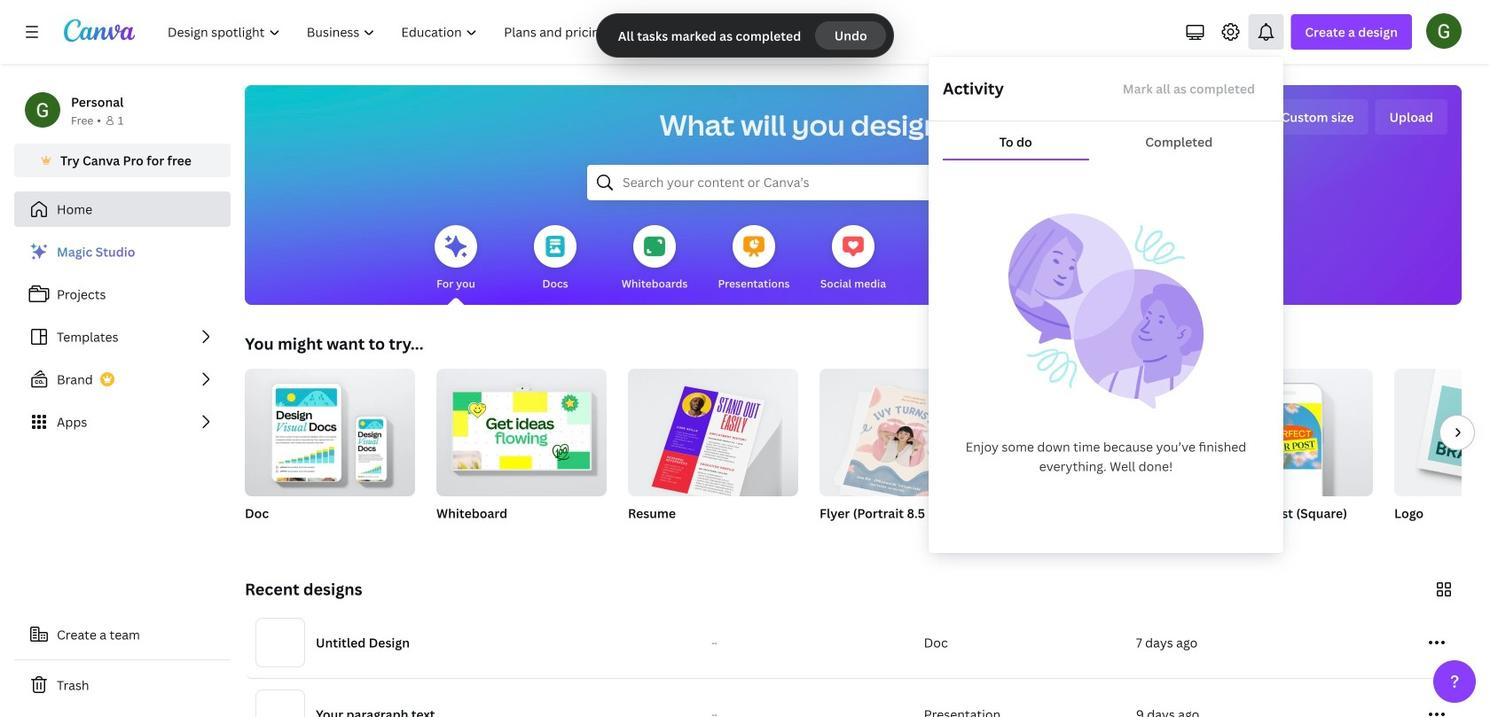 Task type: vqa. For each thing, say whether or not it's contained in the screenshot.
elegant aesthetic minimalist instagram story food restaurant cafe breakfast IMAGE
no



Task type: describe. For each thing, give the bounding box(es) containing it.
top level navigation element
[[156, 14, 713, 50]]

gary orlando image
[[1426, 13, 1462, 49]]



Task type: locate. For each thing, give the bounding box(es) containing it.
a picture of two chat message bubbles with people's faces in them. image
[[1009, 214, 1204, 409]]

group
[[628, 362, 798, 545], [628, 362, 798, 504], [1203, 362, 1373, 545], [1203, 362, 1373, 497], [245, 369, 415, 545], [245, 369, 415, 497], [436, 369, 607, 545], [820, 369, 990, 545], [820, 369, 990, 502], [1394, 369, 1490, 545], [1394, 369, 1490, 497]]

None search field
[[587, 165, 1119, 200]]

Search search field
[[623, 166, 1084, 200]]

list
[[14, 234, 231, 440]]

status
[[597, 14, 893, 57]]



